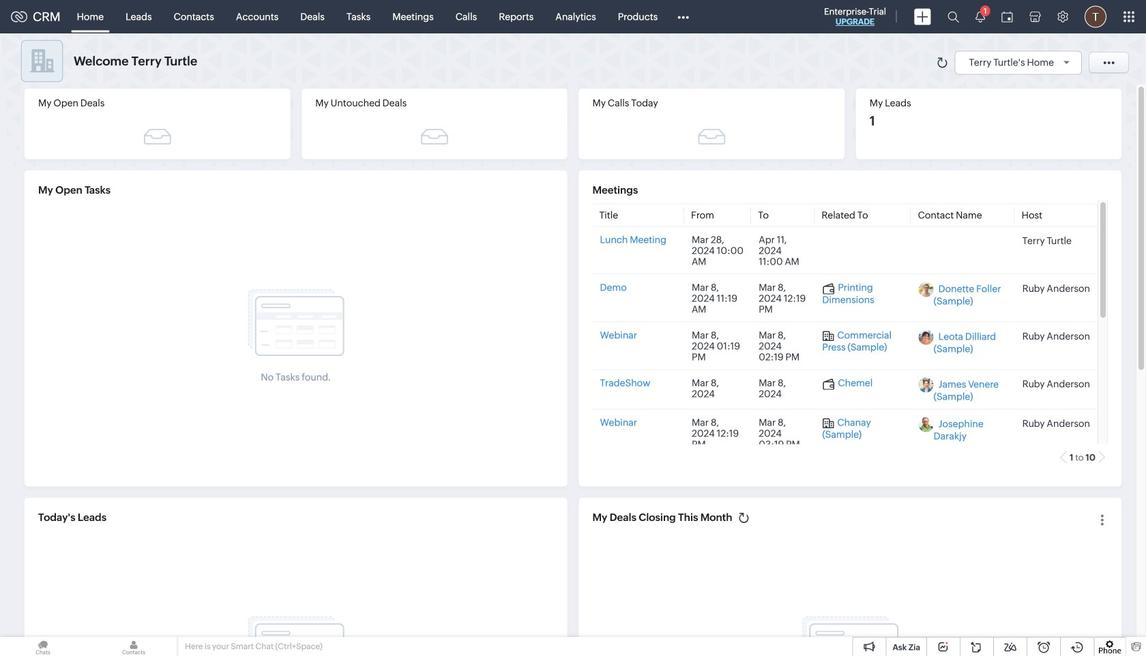 Task type: describe. For each thing, give the bounding box(es) containing it.
profile image
[[1085, 6, 1107, 28]]

chats image
[[0, 638, 86, 657]]

calendar image
[[1002, 11, 1014, 22]]

create menu image
[[915, 9, 932, 25]]

contacts image
[[91, 638, 177, 657]]

search image
[[948, 11, 960, 23]]

Other Modules field
[[669, 6, 699, 28]]



Task type: vqa. For each thing, say whether or not it's contained in the screenshot.
fifth option from the bottom of the page
no



Task type: locate. For each thing, give the bounding box(es) containing it.
logo image
[[11, 11, 27, 22]]

signals element
[[968, 0, 994, 33]]

profile element
[[1077, 0, 1115, 33]]

create menu element
[[907, 0, 940, 33]]

search element
[[940, 0, 968, 33]]



